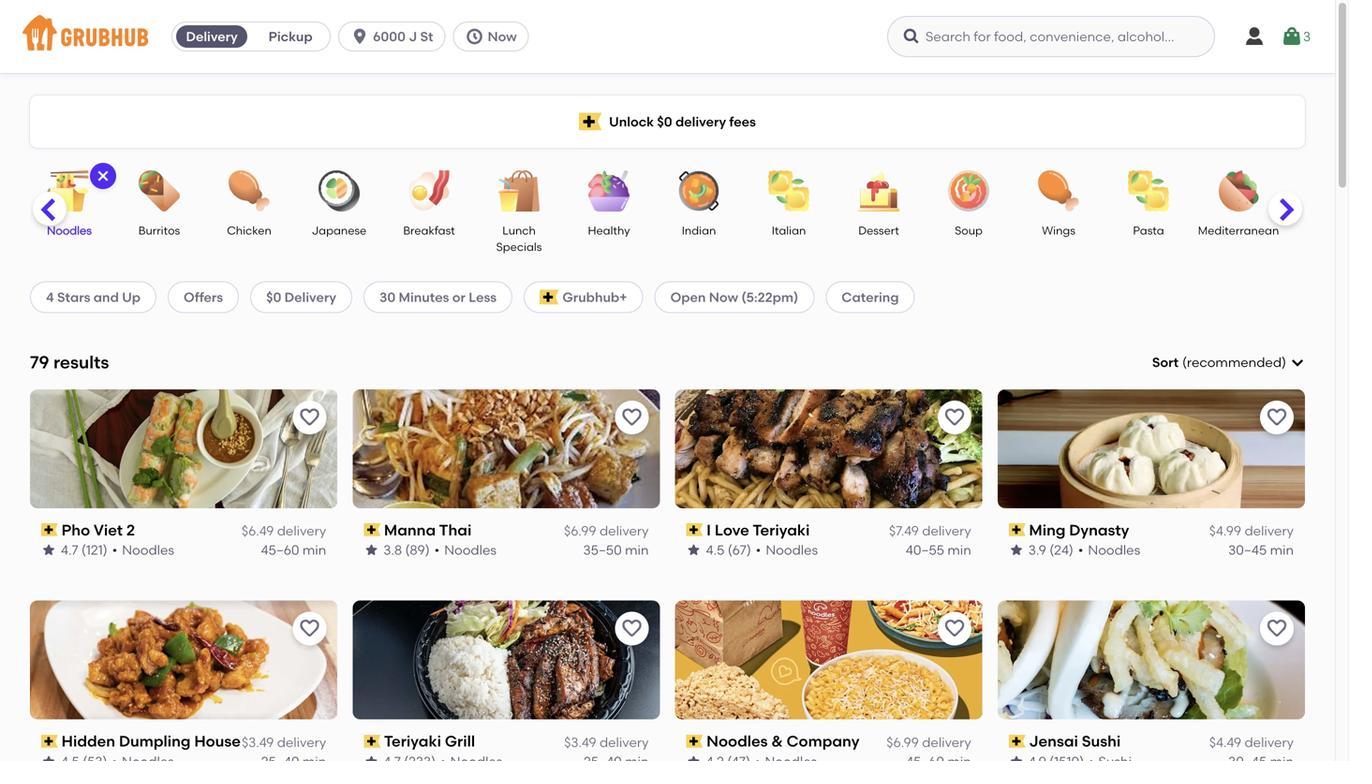 Task type: locate. For each thing, give the bounding box(es) containing it.
delivery down japanese
[[285, 289, 336, 305]]

subscription pass image left pho
[[41, 524, 58, 537]]

1 • noodles from the left
[[112, 542, 174, 558]]

subscription pass image left '&'
[[686, 736, 703, 749]]

teriyaki left grill
[[384, 733, 441, 751]]

dessert
[[859, 224, 899, 238]]

45–60 min
[[261, 542, 326, 558]]

• noodles for pho viet 2
[[112, 542, 174, 558]]

subscription pass image for i love teriyaki
[[686, 524, 703, 537]]

30–45 min
[[1229, 542, 1294, 558]]

$6.99 delivery for manna thai
[[564, 523, 649, 539]]

4 • noodles from the left
[[1078, 542, 1141, 558]]

or
[[452, 289, 466, 305]]

35–50
[[583, 542, 622, 558]]

min right 35–50
[[625, 542, 649, 558]]

None field
[[1153, 353, 1305, 372]]

star icon image for i love teriyaki
[[686, 543, 701, 558]]

pickup
[[269, 29, 313, 45]]

1 vertical spatial $0
[[266, 289, 281, 305]]

save this restaurant image
[[621, 618, 643, 641], [1266, 618, 1289, 641]]

1 $3.49 from the left
[[242, 735, 274, 751]]

2 min from the left
[[625, 542, 649, 558]]

min right 40–55 in the right of the page
[[948, 542, 972, 558]]

save this restaurant image down the 35–50 min
[[621, 618, 643, 641]]

3 • from the left
[[756, 542, 761, 558]]

delivery for noodles & company
[[922, 735, 972, 751]]

now inside now button
[[488, 29, 517, 45]]

1 vertical spatial $6.99
[[887, 735, 919, 751]]

2 • noodles from the left
[[435, 542, 497, 558]]

pickup button
[[251, 22, 330, 52]]

subscription pass image left ming at the bottom of page
[[1009, 524, 1026, 537]]

up
[[122, 289, 141, 305]]

30
[[379, 289, 396, 305]]

1 horizontal spatial $6.99
[[887, 735, 919, 751]]

1 horizontal spatial grubhub plus flag logo image
[[579, 113, 602, 131]]

$3.49 delivery
[[242, 735, 326, 751], [564, 735, 649, 751]]

star icon image for teriyaki grill
[[364, 755, 379, 762]]

(24)
[[1050, 542, 1074, 558]]

$6.49 delivery
[[242, 523, 326, 539]]

manna thai
[[384, 521, 472, 540]]

ming dynasty logo image
[[998, 390, 1305, 509]]

0 vertical spatial now
[[488, 29, 517, 45]]

now
[[488, 29, 517, 45], [709, 289, 738, 305]]

min
[[303, 542, 326, 558], [625, 542, 649, 558], [948, 542, 972, 558], [1270, 542, 1294, 558]]

delivery inside button
[[186, 29, 238, 45]]

subscription pass image left the jensai
[[1009, 736, 1026, 749]]

• noodles down thai
[[435, 542, 497, 558]]

• noodles
[[112, 542, 174, 558], [435, 542, 497, 558], [756, 542, 818, 558], [1078, 542, 1141, 558]]

1 horizontal spatial subscription pass image
[[686, 736, 703, 749]]

noodles down noodles image
[[47, 224, 92, 238]]

house
[[194, 733, 241, 751]]

1 vertical spatial now
[[709, 289, 738, 305]]

teriyaki
[[753, 521, 810, 540], [384, 733, 441, 751]]

• right the (67)
[[756, 542, 761, 558]]

$3.49 for hidden dumpling house
[[242, 735, 274, 751]]

noodles down 2
[[122, 542, 174, 558]]

svg image inside '6000 j st' button
[[351, 27, 369, 46]]

4 • from the left
[[1078, 542, 1084, 558]]

breakfast image
[[396, 171, 462, 212]]

delivery for ming dynasty
[[1245, 523, 1294, 539]]

0 horizontal spatial $0
[[266, 289, 281, 305]]

noodles down the dynasty
[[1088, 542, 1141, 558]]

min right 45–60
[[303, 542, 326, 558]]

• noodles down the dynasty
[[1078, 542, 1141, 558]]

3 • noodles from the left
[[756, 542, 818, 558]]

$3.49 delivery for hidden dumpling house
[[242, 735, 326, 751]]

delivery for jensai sushi
[[1245, 735, 1294, 751]]

indian
[[682, 224, 716, 238]]

(
[[1183, 355, 1187, 371]]

grubhub plus flag logo image for unlock $0 delivery fees
[[579, 113, 602, 131]]

grubhub plus flag logo image left unlock
[[579, 113, 602, 131]]

noodles for manna thai
[[444, 542, 497, 558]]

45–60
[[261, 542, 299, 558]]

burritos image
[[127, 171, 192, 212]]

1 min from the left
[[303, 542, 326, 558]]

•
[[112, 542, 117, 558], [435, 542, 440, 558], [756, 542, 761, 558], [1078, 542, 1084, 558]]

1 subscription pass image from the left
[[364, 736, 380, 749]]

• right (24)
[[1078, 542, 1084, 558]]

4.5 (67)
[[706, 542, 751, 558]]

subscription pass image left teriyaki grill
[[364, 736, 380, 749]]

subscription pass image
[[41, 524, 58, 537], [364, 524, 380, 537], [686, 524, 703, 537], [1009, 524, 1026, 537], [41, 736, 58, 749], [1009, 736, 1026, 749]]

delivery left pickup button
[[186, 29, 238, 45]]

$6.49
[[242, 523, 274, 539]]

0 vertical spatial $0
[[657, 114, 673, 130]]

1 horizontal spatial $6.99 delivery
[[887, 735, 972, 751]]

min right 30–45
[[1270, 542, 1294, 558]]

save this restaurant button for i love teriyaki
[[938, 401, 972, 435]]

dumpling
[[119, 733, 191, 751]]

star icon image for manna thai
[[364, 543, 379, 558]]

1 vertical spatial grubhub plus flag logo image
[[540, 290, 559, 305]]

delivery button
[[173, 22, 251, 52]]

indian image
[[666, 171, 732, 212]]

delivery
[[676, 114, 726, 130], [277, 523, 326, 539], [600, 523, 649, 539], [922, 523, 972, 539], [1245, 523, 1294, 539], [277, 735, 326, 751], [600, 735, 649, 751], [922, 735, 972, 751], [1245, 735, 1294, 751]]

teriyaki right the love
[[753, 521, 810, 540]]

0 vertical spatial $6.99
[[564, 523, 597, 539]]

• noodles for manna thai
[[435, 542, 497, 558]]

subscription pass image for noodles & company
[[686, 736, 703, 749]]

0 vertical spatial grubhub plus flag logo image
[[579, 113, 602, 131]]

1 horizontal spatial save this restaurant image
[[1266, 618, 1289, 641]]

0 horizontal spatial delivery
[[186, 29, 238, 45]]

2 save this restaurant image from the left
[[1266, 618, 1289, 641]]

1 horizontal spatial teriyaki
[[753, 521, 810, 540]]

subscription pass image left hidden
[[41, 736, 58, 749]]

delivery
[[186, 29, 238, 45], [285, 289, 336, 305]]

grubhub plus flag logo image for grubhub+
[[540, 290, 559, 305]]

• noodles down 2
[[112, 542, 174, 558]]

i love teriyaki
[[707, 521, 810, 540]]

less
[[469, 289, 497, 305]]

now right open
[[709, 289, 738, 305]]

0 horizontal spatial $3.49
[[242, 735, 274, 751]]

1 horizontal spatial $3.49
[[564, 735, 597, 751]]

noodles down thai
[[444, 542, 497, 558]]

teriyaki grill
[[384, 733, 475, 751]]

0 horizontal spatial teriyaki
[[384, 733, 441, 751]]

subscription pass image left manna
[[364, 524, 380, 537]]

$6.99 delivery
[[564, 523, 649, 539], [887, 735, 972, 751]]

• right "(121)"
[[112, 542, 117, 558]]

jensai sushi logo image
[[998, 601, 1305, 720]]

30 minutes or less
[[379, 289, 497, 305]]

minutes
[[399, 289, 449, 305]]

subscription pass image for jensai sushi
[[1009, 736, 1026, 749]]

(89)
[[405, 542, 430, 558]]

noodles image
[[37, 171, 102, 212]]

3.8
[[384, 542, 402, 558]]

$0 right unlock
[[657, 114, 673, 130]]

proceed to checkout
[[1108, 694, 1244, 710]]

grubhub plus flag logo image
[[579, 113, 602, 131], [540, 290, 559, 305]]

subscription pass image for ming dynasty
[[1009, 524, 1026, 537]]

mediterranean image
[[1206, 171, 1272, 212]]

star icon image for noodles & company
[[686, 755, 701, 762]]

subscription pass image for teriyaki grill
[[364, 736, 380, 749]]

hidden dumpling house  logo image
[[30, 601, 337, 720]]

40–55 min
[[906, 542, 972, 558]]

subscription pass image
[[364, 736, 380, 749], [686, 736, 703, 749]]

4.7 (121)
[[61, 542, 107, 558]]

4 min from the left
[[1270, 542, 1294, 558]]

save this restaurant button for hidden dumpling house
[[293, 613, 326, 646]]

2 subscription pass image from the left
[[686, 736, 703, 749]]

1 vertical spatial $6.99 delivery
[[887, 735, 972, 751]]

$3.49 delivery for teriyaki grill
[[564, 735, 649, 751]]

0 horizontal spatial now
[[488, 29, 517, 45]]

hidden dumpling house
[[62, 733, 241, 751]]

now right st
[[488, 29, 517, 45]]

• noodles down i love teriyaki
[[756, 542, 818, 558]]

soup
[[955, 224, 983, 238]]

min for manna thai
[[625, 542, 649, 558]]

2 $3.49 delivery from the left
[[564, 735, 649, 751]]

$6.99 for noodles & company
[[887, 735, 919, 751]]

lunch specials image
[[486, 171, 552, 212]]

stars
[[57, 289, 90, 305]]

min for pho viet 2
[[303, 542, 326, 558]]

1 horizontal spatial delivery
[[285, 289, 336, 305]]

$4.99 delivery
[[1209, 523, 1294, 539]]

1 horizontal spatial now
[[709, 289, 738, 305]]

1 • from the left
[[112, 542, 117, 558]]

save this restaurant image down 30–45 min
[[1266, 618, 1289, 641]]

proceed
[[1108, 694, 1162, 710]]

save this restaurant button for manna thai
[[615, 401, 649, 435]]

2 • from the left
[[435, 542, 440, 558]]

$0
[[657, 114, 673, 130], [266, 289, 281, 305]]

noodles down i love teriyaki
[[766, 542, 818, 558]]

wings
[[1042, 224, 1076, 238]]

0 horizontal spatial $6.99
[[564, 523, 597, 539]]

noodles
[[47, 224, 92, 238], [122, 542, 174, 558], [444, 542, 497, 558], [766, 542, 818, 558], [1088, 542, 1141, 558], [707, 733, 768, 751]]

)
[[1282, 355, 1287, 371]]

sort ( recommended )
[[1153, 355, 1287, 371]]

$0 right offers
[[266, 289, 281, 305]]

$6.99
[[564, 523, 597, 539], [887, 735, 919, 751]]

• for dynasty
[[1078, 542, 1084, 558]]

0 vertical spatial $6.99 delivery
[[564, 523, 649, 539]]

star icon image
[[41, 543, 56, 558], [364, 543, 379, 558], [686, 543, 701, 558], [1009, 543, 1024, 558], [41, 755, 56, 762], [364, 755, 379, 762], [686, 755, 701, 762], [1009, 755, 1024, 762]]

lunch
[[503, 224, 536, 238]]

jensai
[[1029, 733, 1079, 751]]

3 min from the left
[[948, 542, 972, 558]]

30–45
[[1229, 542, 1267, 558]]

1 vertical spatial teriyaki
[[384, 733, 441, 751]]

0 horizontal spatial save this restaurant image
[[621, 618, 643, 641]]

0 vertical spatial delivery
[[186, 29, 238, 45]]

0 horizontal spatial grubhub plus flag logo image
[[540, 290, 559, 305]]

save this restaurant image
[[298, 407, 321, 429], [621, 407, 643, 429], [943, 407, 966, 429], [1266, 407, 1289, 429], [298, 618, 321, 641], [943, 618, 966, 641]]

delivery for hidden dumpling house
[[277, 735, 326, 751]]

save this restaurant button for noodles & company
[[938, 613, 972, 646]]

• right (89)
[[435, 542, 440, 558]]

(67)
[[728, 542, 751, 558]]

40–55
[[906, 542, 945, 558]]

love
[[715, 521, 750, 540]]

save this restaurant image for noodles & company
[[943, 618, 966, 641]]

noodles left '&'
[[707, 733, 768, 751]]

main navigation navigation
[[0, 0, 1335, 73]]

star icon image for pho viet 2
[[41, 543, 56, 558]]

0 horizontal spatial $6.99 delivery
[[564, 523, 649, 539]]

checkout
[[1182, 694, 1244, 710]]

grubhub plus flag logo image left grubhub+
[[540, 290, 559, 305]]

save this restaurant button
[[293, 401, 326, 435], [615, 401, 649, 435], [938, 401, 972, 435], [1260, 401, 1294, 435], [293, 613, 326, 646], [615, 613, 649, 646], [938, 613, 972, 646], [1260, 613, 1294, 646]]

$4.99
[[1209, 523, 1242, 539]]

1 horizontal spatial $3.49 delivery
[[564, 735, 649, 751]]

0 horizontal spatial subscription pass image
[[364, 736, 380, 749]]

1 save this restaurant image from the left
[[621, 618, 643, 641]]

save this restaurant button for jensai sushi
[[1260, 613, 1294, 646]]

1 $3.49 delivery from the left
[[242, 735, 326, 751]]

0 horizontal spatial $3.49 delivery
[[242, 735, 326, 751]]

$6.99 up 35–50
[[564, 523, 597, 539]]

2 $3.49 from the left
[[564, 735, 597, 751]]

svg image
[[1244, 25, 1266, 48], [1281, 25, 1303, 48], [351, 27, 369, 46], [465, 27, 484, 46], [902, 27, 921, 46], [96, 169, 111, 184], [1290, 355, 1305, 370]]

• noodles for ming dynasty
[[1078, 542, 1141, 558]]

3
[[1303, 28, 1311, 44]]

subscription pass image left i
[[686, 524, 703, 537]]

$6.99 right company
[[887, 735, 919, 751]]

$6.99 delivery for noodles & company
[[887, 735, 972, 751]]



Task type: describe. For each thing, give the bounding box(es) containing it.
delivery for pho viet 2
[[277, 523, 326, 539]]

pho
[[62, 521, 90, 540]]

now button
[[453, 22, 537, 52]]

79 results
[[30, 352, 109, 373]]

1 horizontal spatial $0
[[657, 114, 673, 130]]

svg image inside the 3 button
[[1281, 25, 1303, 48]]

soup image
[[936, 171, 1002, 212]]

mediterranean
[[1198, 224, 1279, 238]]

i
[[707, 521, 711, 540]]

star icon image for ming dynasty
[[1009, 543, 1024, 558]]

4.7
[[61, 542, 78, 558]]

6000 j st
[[373, 29, 433, 45]]

dessert image
[[846, 171, 912, 212]]

company
[[787, 733, 860, 751]]

(5:22pm)
[[742, 289, 799, 305]]

save this restaurant image for hidden dumpling house
[[298, 618, 321, 641]]

1 vertical spatial delivery
[[285, 289, 336, 305]]

wings image
[[1026, 171, 1092, 212]]

ming
[[1029, 521, 1066, 540]]

save this restaurant button for teriyaki grill
[[615, 613, 649, 646]]

viet
[[94, 521, 123, 540]]

open now (5:22pm)
[[671, 289, 799, 305]]

• for viet
[[112, 542, 117, 558]]

noodles for ming dynasty
[[1088, 542, 1141, 558]]

and
[[94, 289, 119, 305]]

4
[[46, 289, 54, 305]]

recommended
[[1187, 355, 1282, 371]]

pho viet 2 logo image
[[30, 390, 337, 509]]

• noodles for i love teriyaki
[[756, 542, 818, 558]]

japanese
[[312, 224, 367, 238]]

grubhub+
[[563, 289, 627, 305]]

unlock
[[609, 114, 654, 130]]

thai
[[439, 521, 472, 540]]

subscription pass image for manna thai
[[364, 524, 380, 537]]

teriyaki grill logo image
[[353, 601, 660, 720]]

subscription pass image for hidden dumpling house
[[41, 736, 58, 749]]

proceed to checkout button
[[1051, 685, 1302, 719]]

j
[[409, 29, 417, 45]]

$4.49
[[1210, 735, 1242, 751]]

(121)
[[81, 542, 107, 558]]

i love teriyaki logo image
[[675, 390, 983, 509]]

chicken image
[[216, 171, 282, 212]]

japanese image
[[306, 171, 372, 212]]

4 stars and up
[[46, 289, 141, 305]]

4.5
[[706, 542, 725, 558]]

6000
[[373, 29, 406, 45]]

italian image
[[756, 171, 822, 212]]

0 vertical spatial teriyaki
[[753, 521, 810, 540]]

$4.49 delivery
[[1210, 735, 1294, 751]]

sushi
[[1082, 733, 1121, 751]]

save this restaurant image for manna thai
[[621, 407, 643, 429]]

save this restaurant button for ming dynasty
[[1260, 401, 1294, 435]]

save this restaurant image for i love teriyaki
[[943, 407, 966, 429]]

star icon image for jensai sushi
[[1009, 755, 1024, 762]]

Search for food, convenience, alcohol... search field
[[887, 16, 1215, 57]]

italian
[[772, 224, 806, 238]]

burritos
[[139, 224, 180, 238]]

subscription pass image for pho viet 2
[[41, 524, 58, 537]]

$7.49
[[889, 523, 919, 539]]

3.8 (89)
[[384, 542, 430, 558]]

fees
[[729, 114, 756, 130]]

2
[[126, 521, 135, 540]]

jensai sushi
[[1029, 733, 1121, 751]]

$7.49 delivery
[[889, 523, 972, 539]]

results
[[53, 352, 109, 373]]

hidden
[[62, 733, 115, 751]]

min for i love teriyaki
[[948, 542, 972, 558]]

$3.49 for teriyaki grill
[[564, 735, 597, 751]]

3 button
[[1281, 20, 1311, 53]]

grill
[[445, 733, 475, 751]]

noodles for i love teriyaki
[[766, 542, 818, 558]]

pho viet 2
[[62, 521, 135, 540]]

6000 j st button
[[338, 22, 453, 52]]

noodles & company  logo image
[[675, 601, 983, 720]]

offers
[[184, 289, 223, 305]]

sort
[[1153, 355, 1179, 371]]

• for love
[[756, 542, 761, 558]]

healthy image
[[576, 171, 642, 212]]

• for thai
[[435, 542, 440, 558]]

$6.99 for manna thai
[[564, 523, 597, 539]]

svg image inside now button
[[465, 27, 484, 46]]

delivery for teriyaki grill
[[600, 735, 649, 751]]

chicken
[[227, 224, 272, 238]]

star icon image for hidden dumpling house
[[41, 755, 56, 762]]

save this restaurant button for pho viet 2
[[293, 401, 326, 435]]

save this restaurant image for pho viet 2
[[298, 407, 321, 429]]

79
[[30, 352, 49, 373]]

min for ming dynasty
[[1270, 542, 1294, 558]]

svg image inside field
[[1290, 355, 1305, 370]]

specials
[[496, 240, 542, 254]]

st
[[420, 29, 433, 45]]

lunch specials
[[496, 224, 542, 254]]

breakfast
[[403, 224, 455, 238]]

35–50 min
[[583, 542, 649, 558]]

delivery for i love teriyaki
[[922, 523, 972, 539]]

noodles & company
[[707, 733, 860, 751]]

3.9 (24)
[[1029, 542, 1074, 558]]

unlock $0 delivery fees
[[609, 114, 756, 130]]

delivery for manna thai
[[600, 523, 649, 539]]

none field containing sort
[[1153, 353, 1305, 372]]

save this restaurant image for jensai sushi
[[1266, 618, 1289, 641]]

save this restaurant image for ming dynasty
[[1266, 407, 1289, 429]]

pasta image
[[1116, 171, 1182, 212]]

save this restaurant image for teriyaki grill
[[621, 618, 643, 641]]

to
[[1165, 694, 1179, 710]]

ming dynasty
[[1029, 521, 1130, 540]]

open
[[671, 289, 706, 305]]

&
[[772, 733, 783, 751]]

$0 delivery
[[266, 289, 336, 305]]

manna
[[384, 521, 436, 540]]

catering
[[842, 289, 899, 305]]

3.9
[[1029, 542, 1047, 558]]

noodles for pho viet 2
[[122, 542, 174, 558]]

healthy
[[588, 224, 630, 238]]

pasta
[[1133, 224, 1164, 238]]

manna thai logo image
[[353, 390, 660, 509]]



Task type: vqa. For each thing, say whether or not it's contained in the screenshot.
left $0
yes



